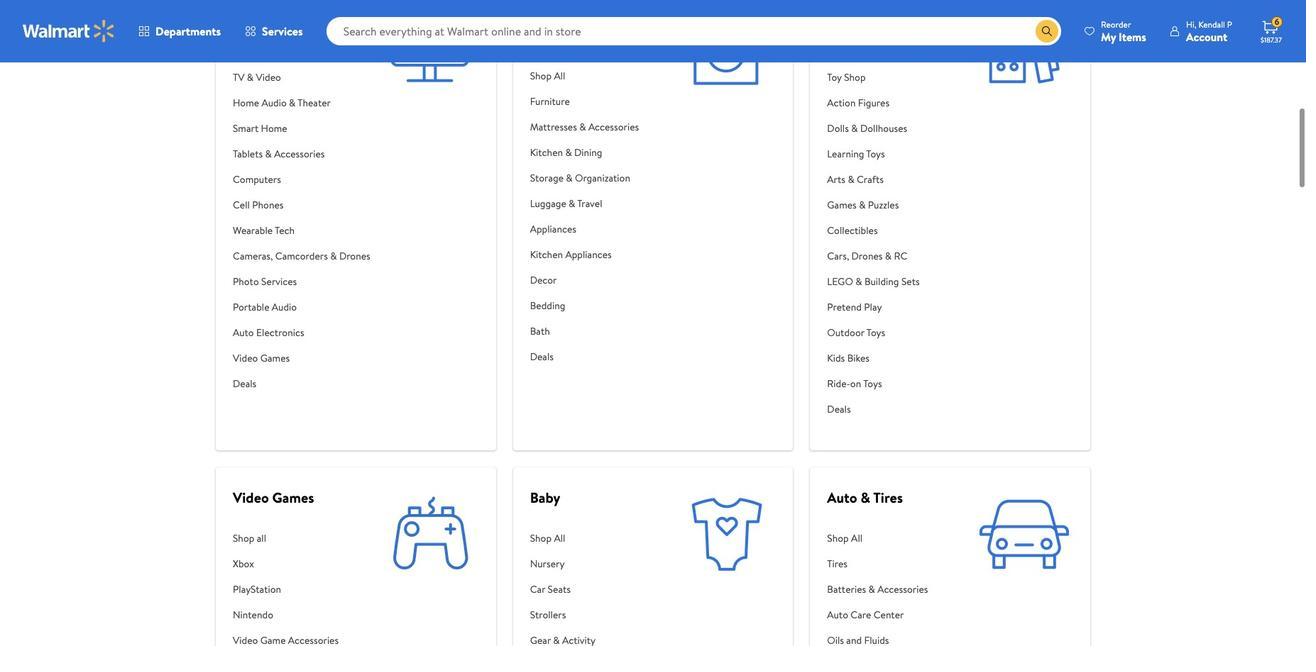 Task type: locate. For each thing, give the bounding box(es) containing it.
storage & organization
[[530, 171, 630, 185]]

2 vertical spatial accessories
[[878, 583, 928, 597]]

appliances down luggage
[[530, 222, 576, 236]]

portable audio
[[233, 300, 297, 314]]

1 vertical spatial appliances
[[530, 222, 576, 236]]

shop all up toy shop
[[827, 45, 863, 59]]

dolls
[[827, 121, 849, 136]]

services up the portable audio
[[261, 275, 297, 289]]

0 vertical spatial kitchen
[[530, 146, 563, 160]]

organization
[[575, 171, 630, 185]]

accessories down the smart home link
[[274, 147, 325, 161]]

deals link down on
[[827, 397, 920, 422]]

0 vertical spatial services
[[262, 23, 303, 39]]

video down auto electronics
[[233, 351, 258, 366]]

appliances down appliances link
[[565, 248, 612, 262]]

hi,
[[1186, 18, 1196, 30]]

video games up all
[[233, 488, 314, 508]]

deals link
[[530, 344, 677, 370], [233, 371, 370, 397], [827, 397, 920, 422]]

0 horizontal spatial tires
[[827, 557, 848, 571]]

video up home audio & theater
[[256, 70, 281, 84]]

video
[[256, 70, 281, 84], [233, 351, 258, 366], [233, 488, 269, 508]]

1 horizontal spatial home
[[261, 121, 287, 136]]

services button
[[233, 14, 315, 48]]

video games link up all
[[233, 488, 314, 508]]

playstation
[[233, 583, 281, 597]]

1 vertical spatial video games link
[[233, 488, 314, 508]]

1 vertical spatial kitchen
[[530, 248, 563, 262]]

deals link down auto electronics link
[[233, 371, 370, 397]]

shop all link
[[233, 39, 370, 65], [827, 39, 920, 65], [530, 63, 677, 89], [530, 526, 621, 552], [827, 526, 966, 552]]

ride-
[[827, 377, 850, 391]]

drones down collectibles link
[[852, 249, 883, 263]]

games down "arts"
[[827, 198, 857, 212]]

appliances inside home, furniture & appliances
[[530, 26, 597, 45]]

auto inside 'link'
[[827, 608, 848, 623]]

2 vertical spatial auto
[[827, 608, 848, 623]]

& for lego & building sets
[[856, 275, 862, 289]]

furniture up mattresses
[[530, 94, 570, 109]]

shop up nursery
[[530, 532, 552, 546]]

2 video games from the top
[[233, 488, 314, 508]]

1 vertical spatial video games
[[233, 488, 314, 508]]

wearable tech
[[233, 224, 295, 238]]

tablets & accessories link
[[233, 141, 370, 167]]

kitchen up storage
[[530, 146, 563, 160]]

tv & video
[[233, 70, 281, 84]]

kitchen up decor on the top left
[[530, 248, 563, 262]]

0 horizontal spatial furniture
[[530, 94, 570, 109]]

all down auto & tires link
[[851, 532, 863, 546]]

0 vertical spatial audio
[[262, 96, 287, 110]]

strollers link
[[530, 603, 621, 628]]

pretend play link
[[827, 295, 920, 320]]

all up toy shop
[[851, 45, 863, 59]]

video games link down electronics
[[233, 346, 370, 371]]

audio for portable
[[272, 300, 297, 314]]

kitchen appliances link
[[530, 242, 677, 268]]

shop all link for auto & tires
[[827, 526, 966, 552]]

2 kitchen from the top
[[530, 248, 563, 262]]

auto electronics
[[233, 326, 304, 340]]

1 horizontal spatial accessories
[[588, 120, 639, 134]]

video up shop all
[[233, 488, 269, 508]]

action figures
[[827, 96, 889, 110]]

drones
[[339, 249, 370, 263], [852, 249, 883, 263]]

1 vertical spatial services
[[261, 275, 297, 289]]

luggage & travel
[[530, 197, 602, 211]]

appliances down home,
[[530, 26, 597, 45]]

services up tv & video link
[[262, 23, 303, 39]]

all up furniture link
[[554, 69, 565, 83]]

shop down auto & tires
[[827, 532, 849, 546]]

shop for video games
[[233, 532, 254, 546]]

1 horizontal spatial deals
[[530, 350, 554, 364]]

& inside 'link'
[[856, 275, 862, 289]]

0 vertical spatial video games link
[[233, 346, 370, 371]]

accessories down tires link
[[878, 583, 928, 597]]

dolls & dollhouses
[[827, 121, 907, 136]]

toys up "kids bikes" link
[[867, 326, 885, 340]]

0 vertical spatial accessories
[[588, 120, 639, 134]]

building
[[865, 275, 899, 289]]

xbox
[[233, 557, 254, 571]]

deals link down bedding link
[[530, 344, 677, 370]]

video for second video games link from the bottom of the page
[[233, 351, 258, 366]]

departments button
[[126, 14, 233, 48]]

shop all
[[233, 45, 268, 59], [827, 45, 863, 59], [530, 69, 565, 83], [530, 532, 565, 546], [827, 532, 863, 546]]

batteries & accessories
[[827, 583, 928, 597]]

toys link
[[827, 1, 854, 21]]

shop
[[233, 45, 254, 59], [827, 45, 849, 59], [530, 69, 552, 83], [844, 70, 866, 84], [233, 532, 254, 546], [530, 532, 552, 546], [827, 532, 849, 546]]

toy shop link
[[827, 65, 920, 90]]

toy
[[827, 70, 842, 84]]

1 vertical spatial tires
[[827, 557, 848, 571]]

tires up the "batteries"
[[827, 557, 848, 571]]

appliances link
[[530, 217, 677, 242]]

toys inside "learning toys" link
[[866, 147, 885, 161]]

1 horizontal spatial deals link
[[530, 344, 677, 370]]

1 video games link from the top
[[233, 346, 370, 371]]

seats
[[548, 583, 571, 597]]

0 vertical spatial video games
[[233, 351, 290, 366]]

0 horizontal spatial deals
[[233, 377, 256, 391]]

1 vertical spatial deals
[[233, 377, 256, 391]]

shop up mattresses
[[530, 69, 552, 83]]

toys down dolls & dollhouses link
[[866, 147, 885, 161]]

shop all link up toy shop
[[827, 39, 920, 65]]

portable
[[233, 300, 269, 314]]

sets
[[901, 275, 920, 289]]

furniture link
[[530, 89, 677, 114]]

home audio & theater link
[[233, 90, 370, 116]]

0 horizontal spatial deals link
[[233, 371, 370, 397]]

1 vertical spatial furniture
[[530, 94, 570, 109]]

computers
[[233, 172, 281, 187]]

kitchen
[[530, 146, 563, 160], [530, 248, 563, 262]]

shop up toy
[[827, 45, 849, 59]]

all for auto & tires
[[851, 532, 863, 546]]

games
[[827, 198, 857, 212], [260, 351, 290, 366], [272, 488, 314, 508]]

0 horizontal spatial home
[[233, 96, 259, 110]]

auto for auto & tires
[[827, 488, 857, 508]]

0 vertical spatial furniture
[[574, 1, 632, 21]]

drones right camcorders
[[339, 249, 370, 263]]

0 vertical spatial video
[[256, 70, 281, 84]]

all
[[257, 45, 268, 59], [851, 45, 863, 59], [554, 69, 565, 83], [554, 532, 565, 546], [851, 532, 863, 546]]

deals down bath
[[530, 350, 554, 364]]

shop all
[[233, 532, 266, 546]]

video games down auto electronics
[[233, 351, 290, 366]]

shop all for auto & tires
[[827, 532, 863, 546]]

services
[[262, 23, 303, 39], [261, 275, 297, 289]]

1 vertical spatial games
[[260, 351, 290, 366]]

home
[[233, 96, 259, 110], [261, 121, 287, 136]]

decor
[[530, 273, 557, 287]]

0 vertical spatial auto
[[233, 326, 254, 340]]

all up tv & video
[[257, 45, 268, 59]]

1 video games from the top
[[233, 351, 290, 366]]

1 vertical spatial audio
[[272, 300, 297, 314]]

deals down auto electronics
[[233, 377, 256, 391]]

toys inside ride-on toys link
[[863, 377, 882, 391]]

shop right toy
[[844, 70, 866, 84]]

photo services
[[233, 275, 297, 289]]

1 kitchen from the top
[[530, 146, 563, 160]]

2 vertical spatial video
[[233, 488, 269, 508]]

tires link
[[827, 552, 966, 577]]

2 vertical spatial games
[[272, 488, 314, 508]]

shop all up nursery
[[530, 532, 565, 546]]

auto
[[233, 326, 254, 340], [827, 488, 857, 508], [827, 608, 848, 623]]

shop all down auto & tires
[[827, 532, 863, 546]]

all up nursery
[[554, 532, 565, 546]]

baby
[[530, 488, 560, 508]]

learning
[[827, 147, 864, 161]]

shop left all
[[233, 532, 254, 546]]

6
[[1275, 16, 1279, 28]]

0 horizontal spatial drones
[[339, 249, 370, 263]]

smart
[[233, 121, 259, 136]]

& for luggage & travel
[[569, 197, 575, 211]]

1 horizontal spatial drones
[[852, 249, 883, 263]]

home, furniture & appliances
[[530, 1, 645, 45]]

shop all link up mattresses & accessories link
[[530, 63, 677, 89]]

audio up electronics
[[272, 300, 297, 314]]

2 horizontal spatial accessories
[[878, 583, 928, 597]]

shop all link for home, furniture & appliances
[[530, 63, 677, 89]]

on
[[850, 377, 861, 391]]

1 horizontal spatial furniture
[[574, 1, 632, 21]]

bedding
[[530, 299, 565, 313]]

home up tablets & accessories
[[261, 121, 287, 136]]

Walmart Site-Wide search field
[[326, 17, 1061, 45]]

all for toys
[[851, 45, 863, 59]]

& for batteries & accessories
[[869, 583, 875, 597]]

0 vertical spatial appliances
[[530, 26, 597, 45]]

0 vertical spatial home
[[233, 96, 259, 110]]

1 vertical spatial auto
[[827, 488, 857, 508]]

1 vertical spatial home
[[261, 121, 287, 136]]

toys up toy shop
[[827, 1, 854, 21]]

account
[[1186, 29, 1227, 44]]

accessories for auto & tires
[[878, 583, 928, 597]]

games up shop all link
[[272, 488, 314, 508]]

shop all link up nursery
[[530, 526, 621, 552]]

shop all link up home audio & theater link
[[233, 39, 370, 65]]

Search search field
[[326, 17, 1061, 45]]

audio up smart home
[[262, 96, 287, 110]]

auto for auto electronics
[[233, 326, 254, 340]]

1 horizontal spatial tires
[[873, 488, 903, 508]]

home inside the smart home link
[[261, 121, 287, 136]]

audio for home
[[262, 96, 287, 110]]

accessories down furniture link
[[588, 120, 639, 134]]

auto care center
[[827, 608, 904, 623]]

furniture inside home, furniture & appliances
[[574, 1, 632, 21]]

computers link
[[233, 167, 370, 192]]

tires
[[873, 488, 903, 508], [827, 557, 848, 571]]

shop all link up batteries & accessories link in the right of the page
[[827, 526, 966, 552]]

1 vertical spatial accessories
[[274, 147, 325, 161]]

shop all up mattresses
[[530, 69, 565, 83]]

toys right on
[[863, 377, 882, 391]]

games down electronics
[[260, 351, 290, 366]]

video games link
[[233, 346, 370, 371], [233, 488, 314, 508]]

deals
[[530, 350, 554, 364], [233, 377, 256, 391], [827, 402, 851, 417]]

1 vertical spatial video
[[233, 351, 258, 366]]

furniture right home,
[[574, 1, 632, 21]]

travel
[[577, 197, 602, 211]]

deals down ride-
[[827, 402, 851, 417]]

video games for 1st video games link from the bottom
[[233, 488, 314, 508]]

dolls & dollhouses link
[[827, 116, 920, 141]]

tires up tires link
[[873, 488, 903, 508]]

decor link
[[530, 268, 677, 293]]

2 vertical spatial deals
[[827, 402, 851, 417]]

home up smart at the left of the page
[[233, 96, 259, 110]]

wearable
[[233, 224, 273, 238]]

auto care center link
[[827, 603, 966, 628]]

mattresses & accessories
[[530, 120, 639, 134]]

$187.37
[[1261, 35, 1282, 45]]



Task type: vqa. For each thing, say whether or not it's contained in the screenshot.


Task type: describe. For each thing, give the bounding box(es) containing it.
kitchen for kitchen & dining
[[530, 146, 563, 160]]

shop all for home, furniture & appliances
[[530, 69, 565, 83]]

shop all link for baby
[[530, 526, 621, 552]]

storage & organization link
[[530, 165, 677, 191]]

1 drones from the left
[[339, 249, 370, 263]]

games & puzzles
[[827, 198, 899, 212]]

auto for auto care center
[[827, 608, 848, 623]]

luggage & travel link
[[530, 191, 677, 217]]

dining
[[574, 146, 602, 160]]

cell phones
[[233, 198, 284, 212]]

cell
[[233, 198, 250, 212]]

shop up tv
[[233, 45, 254, 59]]

figures
[[858, 96, 889, 110]]

home, furniture & appliances link
[[530, 1, 645, 45]]

lego & building sets
[[827, 275, 920, 289]]

smart home link
[[233, 116, 370, 141]]

shop all link
[[233, 526, 339, 552]]

action
[[827, 96, 856, 110]]

search icon image
[[1041, 26, 1053, 37]]

nursery link
[[530, 552, 621, 577]]

strollers
[[530, 608, 566, 623]]

cameras, camcorders & drones
[[233, 249, 370, 263]]

2 horizontal spatial deals
[[827, 402, 851, 417]]

cameras,
[[233, 249, 273, 263]]

home inside home audio & theater link
[[233, 96, 259, 110]]

smart home
[[233, 121, 287, 136]]

play
[[864, 300, 882, 314]]

shop for toys
[[827, 45, 849, 59]]

kids bikes
[[827, 351, 870, 366]]

p
[[1227, 18, 1232, 30]]

phones
[[252, 198, 284, 212]]

accessories for home, furniture & appliances
[[588, 120, 639, 134]]

reorder
[[1101, 18, 1131, 30]]

tablets & accessories
[[233, 147, 325, 161]]

shop all link for toys
[[827, 39, 920, 65]]

cell phones link
[[233, 192, 370, 218]]

toys inside outdoor toys link
[[867, 326, 885, 340]]

bath
[[530, 324, 550, 339]]

collectibles link
[[827, 218, 920, 243]]

shop all for baby
[[530, 532, 565, 546]]

puzzles
[[868, 198, 899, 212]]

nursery
[[530, 557, 565, 571]]

shop all up tv & video
[[233, 45, 268, 59]]

shop all for toys
[[827, 45, 863, 59]]

all for baby
[[554, 532, 565, 546]]

tv
[[233, 70, 245, 84]]

cars, drones & rc
[[827, 249, 908, 263]]

& for tablets & accessories
[[265, 147, 272, 161]]

video for 1st video games link from the bottom
[[233, 488, 269, 508]]

video games for second video games link from the bottom of the page
[[233, 351, 290, 366]]

dollhouses
[[860, 121, 907, 136]]

action figures link
[[827, 90, 920, 116]]

photo services link
[[233, 269, 370, 295]]

& for kitchen & dining
[[565, 146, 572, 160]]

0 vertical spatial games
[[827, 198, 857, 212]]

all for home, furniture & appliances
[[554, 69, 565, 83]]

ride-on toys
[[827, 377, 882, 391]]

& for arts & crafts
[[848, 172, 854, 187]]

2 horizontal spatial deals link
[[827, 397, 920, 422]]

cameras, camcorders & drones link
[[233, 243, 370, 269]]

arts
[[827, 172, 845, 187]]

shop for baby
[[530, 532, 552, 546]]

auto & tires link
[[827, 488, 903, 508]]

arts & crafts link
[[827, 167, 920, 192]]

walmart image
[[23, 20, 115, 43]]

nintendo link
[[233, 603, 339, 628]]

learning toys
[[827, 147, 885, 161]]

0 vertical spatial deals
[[530, 350, 554, 364]]

& for games & puzzles
[[859, 198, 866, 212]]

lego
[[827, 275, 853, 289]]

center
[[874, 608, 904, 623]]

portable audio link
[[233, 295, 370, 320]]

mattresses
[[530, 120, 577, 134]]

& for mattresses & accessories
[[579, 120, 586, 134]]

rc
[[894, 249, 908, 263]]

mattresses & accessories link
[[530, 114, 677, 140]]

& for dolls & dollhouses
[[851, 121, 858, 136]]

collectibles
[[827, 224, 878, 238]]

arts & crafts
[[827, 172, 884, 187]]

electronics
[[256, 326, 304, 340]]

services inside dropdown button
[[262, 23, 303, 39]]

6 $187.37
[[1261, 16, 1282, 45]]

hi, kendall p account
[[1186, 18, 1232, 44]]

& inside home, furniture & appliances
[[635, 1, 645, 21]]

storage
[[530, 171, 564, 185]]

nintendo
[[233, 608, 273, 623]]

home,
[[530, 1, 571, 21]]

tech
[[275, 224, 295, 238]]

shop for home, furniture & appliances
[[530, 69, 552, 83]]

& for auto & tires
[[861, 488, 870, 508]]

camcorders
[[275, 249, 328, 263]]

pretend play
[[827, 300, 882, 314]]

tablets
[[233, 147, 263, 161]]

2 vertical spatial appliances
[[565, 248, 612, 262]]

0 vertical spatial tires
[[873, 488, 903, 508]]

departments
[[155, 23, 221, 39]]

& for storage & organization
[[566, 171, 573, 185]]

cars,
[[827, 249, 849, 263]]

auto & tires
[[827, 488, 903, 508]]

0 horizontal spatial accessories
[[274, 147, 325, 161]]

baby link
[[530, 488, 560, 508]]

kids
[[827, 351, 845, 366]]

home audio & theater
[[233, 96, 331, 110]]

toy shop
[[827, 70, 866, 84]]

kids bikes link
[[827, 346, 920, 371]]

bedding link
[[530, 293, 677, 319]]

xbox link
[[233, 552, 339, 577]]

reorder my items
[[1101, 18, 1146, 44]]

2 drones from the left
[[852, 249, 883, 263]]

my
[[1101, 29, 1116, 44]]

outdoor toys
[[827, 326, 885, 340]]

outdoor
[[827, 326, 864, 340]]

shop for auto & tires
[[827, 532, 849, 546]]

2 video games link from the top
[[233, 488, 314, 508]]

& for tv & video
[[247, 70, 254, 84]]

kitchen for kitchen appliances
[[530, 248, 563, 262]]

care
[[851, 608, 871, 623]]

batteries
[[827, 583, 866, 597]]



